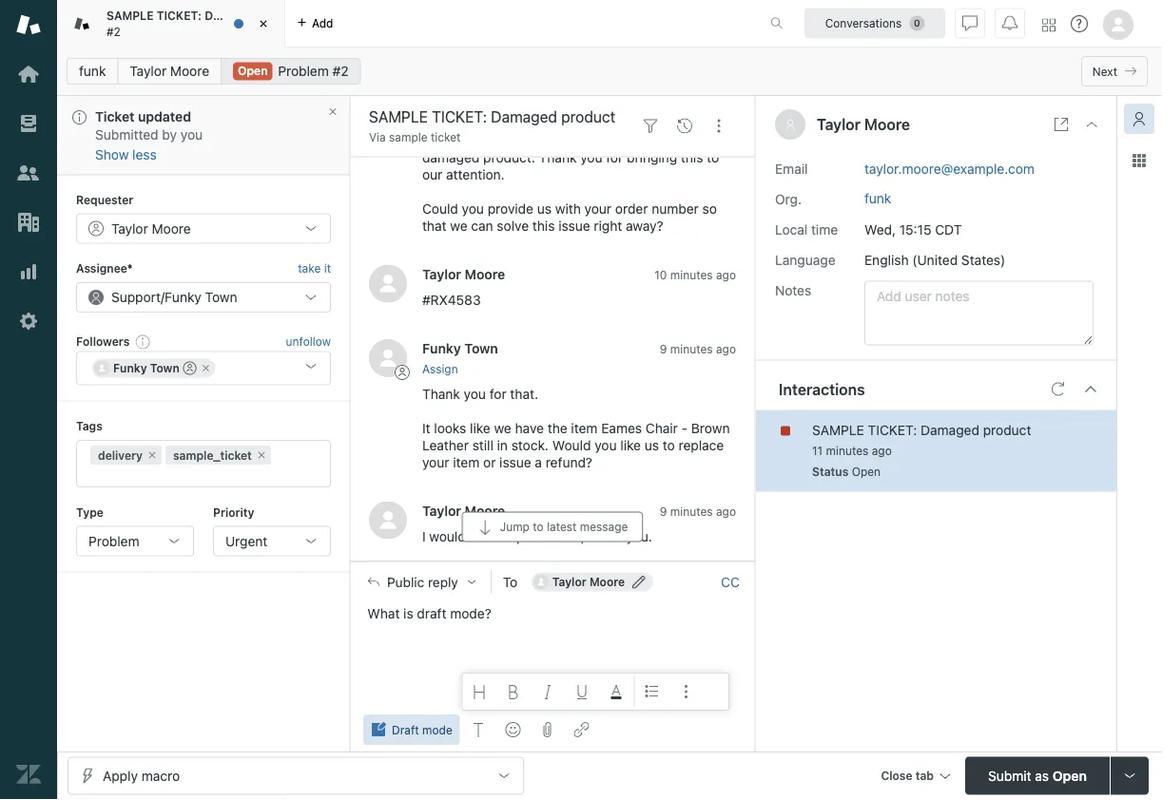 Task type: locate. For each thing, give the bounding box(es) containing it.
remove image right sample_ticket
[[256, 450, 267, 461]]

this down received
[[681, 150, 703, 166]]

1 vertical spatial taylor moore link
[[422, 267, 505, 283]]

customers image
[[16, 161, 41, 185]]

minutes down 10 minutes ago
[[670, 343, 713, 357]]

remove image right delivery
[[146, 450, 158, 461]]

1 horizontal spatial funk
[[865, 190, 892, 206]]

public reply button
[[351, 563, 491, 603]]

you down funky town assign
[[464, 386, 486, 402]]

take it button
[[298, 259, 331, 279]]

1 horizontal spatial a
[[535, 455, 542, 471]]

in
[[497, 438, 508, 453]]

taylor right user icon
[[817, 116, 861, 134]]

ago up brown at the bottom of the page
[[716, 343, 736, 357]]

we
[[482, 133, 500, 149], [450, 218, 468, 234], [494, 421, 512, 436]]

1 horizontal spatial sample
[[812, 422, 864, 438]]

open down 11 minutes ago text box
[[852, 466, 881, 479]]

0 vertical spatial sample
[[107, 9, 154, 22]]

1 vertical spatial item
[[453, 455, 480, 471]]

you down eames
[[595, 438, 617, 453]]

0 horizontal spatial funky
[[113, 362, 147, 375]]

we left can
[[450, 218, 468, 234]]

user image
[[786, 120, 794, 130]]

your down leather
[[422, 455, 449, 471]]

1 vertical spatial issue
[[500, 455, 531, 471]]

bold (cmd b) image
[[507, 685, 522, 700]]

taylor moore link up "#rx4583"
[[422, 267, 505, 283]]

user image
[[785, 119, 796, 130]]

1 vertical spatial this
[[533, 218, 555, 234]]

problem down add dropdown button
[[278, 63, 329, 79]]

Subject field
[[365, 106, 630, 128]]

received
[[662, 133, 714, 149]]

2 horizontal spatial funky
[[422, 341, 461, 357]]

funk link up the ticket
[[67, 58, 118, 85]]

funk link up the 'wed,'
[[865, 190, 892, 206]]

product for sample ticket: damaged product 11 minutes ago status open
[[983, 422, 1031, 438]]

item up would
[[571, 421, 598, 436]]

funk up the 'wed,'
[[865, 190, 892, 206]]

1 horizontal spatial that
[[608, 133, 633, 149]]

1 vertical spatial that
[[422, 218, 447, 234]]

issue down with
[[559, 218, 590, 234]]

zendesk support image
[[16, 12, 41, 37]]

to right jump
[[533, 521, 544, 534]]

problem down type
[[88, 533, 139, 549]]

admin image
[[16, 309, 41, 334]]

9 down 10
[[660, 343, 667, 357]]

1 vertical spatial town
[[465, 341, 498, 357]]

us
[[537, 201, 552, 217], [645, 438, 659, 453]]

1 vertical spatial product
[[983, 422, 1031, 438]]

issue inside could you provide us with your order number so that we can solve this issue right away?
[[559, 218, 590, 234]]

0 vertical spatial #2
[[107, 25, 121, 38]]

secondary element
[[57, 52, 1162, 90]]

sample inside sample ticket: damaged product 11 minutes ago status open
[[812, 422, 864, 438]]

minutes for i would like a replacement, thank you.
[[670, 505, 713, 519]]

town
[[205, 290, 237, 305], [465, 341, 498, 357], [150, 362, 180, 375]]

info on adding followers image
[[135, 334, 151, 349]]

us left with
[[537, 201, 552, 217]]

a
[[718, 133, 725, 149], [535, 455, 542, 471], [494, 530, 501, 545]]

1 horizontal spatial ticket:
[[868, 422, 917, 438]]

1 vertical spatial funky
[[422, 341, 461, 357]]

number
[[652, 201, 699, 217]]

taylor moore link up 'would'
[[422, 503, 505, 519]]

us down chair
[[645, 438, 659, 453]]

refund?
[[546, 455, 593, 471]]

assign
[[422, 363, 458, 377]]

0 vertical spatial we
[[482, 133, 500, 149]]

this right the solve
[[533, 218, 555, 234]]

to down chair
[[663, 438, 675, 453]]

we left are
[[482, 133, 500, 149]]

0 horizontal spatial damaged
[[205, 9, 258, 22]]

2 vertical spatial town
[[150, 362, 180, 375]]

funky town assign
[[422, 341, 498, 377]]

english
[[865, 252, 909, 268]]

notifications image
[[1002, 16, 1018, 31]]

1 vertical spatial open
[[852, 466, 881, 479]]

9 minutes ago text field
[[660, 343, 736, 357], [660, 505, 736, 519]]

minutes for thank you for that.
[[670, 343, 713, 357]]

0 vertical spatial funky
[[165, 290, 202, 305]]

0 vertical spatial your
[[585, 201, 612, 217]]

you down the hear
[[580, 150, 603, 166]]

#2 inside sample ticket: damaged product #2
[[107, 25, 121, 38]]

draft
[[417, 606, 447, 622]]

taylor up the updated
[[130, 63, 167, 79]]

2 vertical spatial taylor moore link
[[422, 503, 505, 519]]

remove image inside funky town option
[[200, 363, 212, 374]]

like
[[470, 421, 491, 436], [620, 438, 641, 453], [469, 530, 490, 545]]

funky town option
[[92, 359, 216, 378]]

0 horizontal spatial us
[[537, 201, 552, 217]]

funky
[[165, 290, 202, 305], [422, 341, 461, 357], [113, 362, 147, 375]]

9 minutes ago for i would like a replacement, thank you.
[[660, 505, 736, 519]]

1 horizontal spatial problem
[[278, 63, 329, 79]]

ago for i would like a replacement, thank you.
[[716, 505, 736, 519]]

ago right 10
[[716, 269, 736, 282]]

0 horizontal spatial sample
[[107, 9, 154, 22]]

moore
[[170, 63, 209, 79], [865, 116, 910, 134], [152, 221, 191, 237], [465, 267, 505, 283], [465, 503, 505, 519], [590, 576, 625, 589]]

sample_ticket
[[173, 449, 252, 462]]

open right as
[[1053, 769, 1087, 784]]

1 vertical spatial a
[[535, 455, 542, 471]]

moore down sample ticket: damaged product #2
[[170, 63, 209, 79]]

minutes up status
[[826, 445, 869, 458]]

#2 up close ticket collision notification image
[[333, 63, 349, 79]]

alert
[[57, 96, 350, 175]]

1 vertical spatial like
[[620, 438, 641, 453]]

0 vertical spatial thank
[[539, 150, 577, 166]]

organizations image
[[16, 210, 41, 235]]

this inside hi taylor, we are sorry to hear that you received a damaged product. thank you for bringing this to our attention.
[[681, 150, 703, 166]]

format text image
[[472, 723, 487, 738]]

0 horizontal spatial this
[[533, 218, 555, 234]]

9 minutes ago text field for thank you for that.
[[660, 343, 736, 357]]

assign button
[[422, 361, 458, 378]]

0 vertical spatial funk link
[[67, 58, 118, 85]]

avatar image left i
[[369, 502, 407, 540]]

a right received
[[718, 133, 725, 149]]

ticket: for sample ticket: damaged product #2
[[157, 9, 202, 22]]

2 9 minutes ago from the top
[[660, 505, 736, 519]]

1 horizontal spatial funk link
[[865, 190, 892, 206]]

your up right
[[585, 201, 612, 217]]

town left user is an agent image
[[150, 362, 180, 375]]

delivery
[[98, 449, 143, 462]]

0 vertical spatial damaged
[[205, 9, 258, 22]]

tags
[[76, 420, 102, 433]]

0 vertical spatial like
[[470, 421, 491, 436]]

like right 'would'
[[469, 530, 490, 545]]

eames chair - brown leather still in stock. would you like us to replace your item or issue a refund?
[[422, 421, 730, 471]]

1 vertical spatial 9
[[660, 505, 667, 519]]

2 vertical spatial avatar image
[[369, 502, 407, 540]]

taylor moore up the updated
[[130, 63, 209, 79]]

looks
[[434, 421, 466, 436]]

product inside sample ticket: damaged product #2
[[261, 9, 305, 22]]

button displays agent's chat status as invisible. image
[[963, 16, 978, 31]]

0 vertical spatial product
[[261, 9, 305, 22]]

1 horizontal spatial this
[[681, 150, 703, 166]]

problem for problem #2
[[278, 63, 329, 79]]

town inside funky town assign
[[465, 341, 498, 357]]

sample
[[389, 131, 428, 144]]

problem inside popup button
[[88, 533, 139, 549]]

1 vertical spatial problem
[[88, 533, 139, 549]]

ago up the cc
[[716, 505, 736, 519]]

open inside secondary element
[[238, 64, 268, 78]]

macro
[[141, 769, 180, 784]]

sample for sample ticket: damaged product 11 minutes ago status open
[[812, 422, 864, 438]]

1 vertical spatial #2
[[333, 63, 349, 79]]

0 horizontal spatial a
[[494, 530, 501, 545]]

urgent button
[[213, 526, 331, 557]]

9 minutes ago right 'additional actions' image
[[660, 505, 736, 519]]

cc button
[[721, 574, 740, 591]]

1 vertical spatial avatar image
[[369, 340, 407, 378]]

2 horizontal spatial a
[[718, 133, 725, 149]]

ticket: left close image
[[157, 9, 202, 22]]

get started image
[[16, 62, 41, 87]]

2 vertical spatial like
[[469, 530, 490, 545]]

that down could
[[422, 218, 447, 234]]

minutes
[[670, 269, 713, 282], [670, 343, 713, 357], [826, 445, 869, 458], [670, 505, 713, 519]]

1 vertical spatial 9 minutes ago text field
[[660, 505, 736, 519]]

0 horizontal spatial #2
[[107, 25, 121, 38]]

9 minutes ago down 10 minutes ago
[[660, 343, 736, 357]]

that
[[608, 133, 633, 149], [422, 218, 447, 234]]

0 vertical spatial us
[[537, 201, 552, 217]]

additional actions image
[[629, 504, 645, 519]]

0 horizontal spatial thank
[[422, 386, 460, 402]]

0 vertical spatial problem
[[278, 63, 329, 79]]

0 vertical spatial this
[[681, 150, 703, 166]]

ticket: inside sample ticket: damaged product 11 minutes ago status open
[[868, 422, 917, 438]]

town up "thank you for that."
[[465, 341, 498, 357]]

ago for #rx4583
[[716, 269, 736, 282]]

9 minutes ago text field down 10 minutes ago
[[660, 343, 736, 357]]

item
[[571, 421, 598, 436], [453, 455, 480, 471]]

2 vertical spatial funky
[[113, 362, 147, 375]]

funky right funkytownclown1@gmail.com image
[[113, 362, 147, 375]]

or
[[483, 455, 496, 471]]

ago inside sample ticket: damaged product 11 minutes ago status open
[[872, 445, 892, 458]]

alert containing ticket updated
[[57, 96, 350, 175]]

minutes right 'additional actions' image
[[670, 505, 713, 519]]

1 horizontal spatial town
[[205, 290, 237, 305]]

1 horizontal spatial remove image
[[200, 363, 212, 374]]

funky inside funky town assign
[[422, 341, 461, 357]]

0 vertical spatial for
[[606, 150, 623, 166]]

a down stock.
[[535, 455, 542, 471]]

avatar image right it
[[369, 265, 407, 303]]

damaged inside sample ticket: damaged product 11 minutes ago status open
[[921, 422, 980, 438]]

9 right 'additional actions' image
[[660, 505, 667, 519]]

1 horizontal spatial for
[[606, 150, 623, 166]]

minutes right 10
[[670, 269, 713, 282]]

1 vertical spatial sample
[[812, 422, 864, 438]]

11 minutes ago text field
[[812, 445, 892, 458]]

unfollow
[[286, 335, 331, 348]]

would
[[552, 438, 591, 453]]

0 vertical spatial item
[[571, 421, 598, 436]]

cc
[[721, 574, 740, 590]]

moore left edit user image
[[590, 576, 625, 589]]

0 horizontal spatial item
[[453, 455, 480, 471]]

wed,
[[865, 222, 896, 237]]

customer context image
[[1132, 111, 1147, 126]]

0 vertical spatial open
[[238, 64, 268, 78]]

avatar image
[[369, 265, 407, 303], [369, 340, 407, 378], [369, 502, 407, 540]]

jump to latest message button
[[462, 512, 643, 543]]

issue
[[559, 218, 590, 234], [500, 455, 531, 471]]

ago right the 11
[[872, 445, 892, 458]]

0 horizontal spatial for
[[490, 386, 507, 402]]

taylor moore up "#rx4583"
[[422, 267, 505, 283]]

reporting image
[[16, 260, 41, 284]]

stock.
[[511, 438, 549, 453]]

a inside hi taylor, we are sorry to hear that you received a damaged product. thank you for bringing this to our attention.
[[718, 133, 725, 149]]

1 vertical spatial your
[[422, 455, 449, 471]]

0 vertical spatial 9
[[660, 343, 667, 357]]

0 vertical spatial funk
[[79, 63, 106, 79]]

tab containing sample ticket: damaged product
[[57, 0, 305, 48]]

problem inside secondary element
[[278, 63, 329, 79]]

2 horizontal spatial open
[[1053, 769, 1087, 784]]

0 vertical spatial 9 minutes ago text field
[[660, 343, 736, 357]]

moore inside secondary element
[[170, 63, 209, 79]]

9 minutes ago for thank you for that.
[[660, 343, 736, 357]]

taylor moore link inside secondary element
[[117, 58, 222, 85]]

apply macro
[[103, 769, 180, 784]]

9 minutes ago text field right 'additional actions' image
[[660, 505, 736, 519]]

bulleted list (cmd shift 8) image
[[645, 685, 660, 700]]

0 vertical spatial that
[[608, 133, 633, 149]]

you up the bringing
[[636, 133, 658, 149]]

#2 inside secondary element
[[333, 63, 349, 79]]

town for funky town assign
[[465, 341, 498, 357]]

town right /
[[205, 290, 237, 305]]

taylor moore down requester
[[111, 221, 191, 237]]

moore up support / funky town
[[152, 221, 191, 237]]

support
[[111, 290, 161, 305]]

funk for left funk link
[[79, 63, 106, 79]]

1 horizontal spatial issue
[[559, 218, 590, 234]]

like down eames
[[620, 438, 641, 453]]

open
[[238, 64, 268, 78], [852, 466, 881, 479], [1053, 769, 1087, 784]]

away?
[[626, 218, 663, 234]]

2 9 from the top
[[660, 505, 667, 519]]

thank down sorry
[[539, 150, 577, 166]]

like up "still"
[[470, 421, 491, 436]]

ticket:
[[157, 9, 202, 22], [868, 422, 917, 438]]

draft
[[392, 724, 419, 737]]

1 horizontal spatial product
[[983, 422, 1031, 438]]

1 9 minutes ago text field from the top
[[660, 343, 736, 357]]

funky up assign button
[[422, 341, 461, 357]]

taylor inside requester element
[[111, 221, 148, 237]]

1 9 from the top
[[660, 343, 667, 357]]

taylor moore inside requester element
[[111, 221, 191, 237]]

damaged
[[205, 9, 258, 22], [921, 422, 980, 438]]

to inside eames chair - brown leather still in stock. would you like us to replace your item or issue a refund?
[[663, 438, 675, 453]]

issue down in
[[500, 455, 531, 471]]

to
[[561, 133, 574, 149], [707, 150, 719, 166], [663, 438, 675, 453], [533, 521, 544, 534]]

1 avatar image from the top
[[369, 265, 407, 303]]

1 9 minutes ago from the top
[[660, 343, 736, 357]]

avatar image for #rx4583
[[369, 265, 407, 303]]

0 horizontal spatial ticket:
[[157, 9, 202, 22]]

2 horizontal spatial remove image
[[256, 450, 267, 461]]

1 vertical spatial funk
[[865, 190, 892, 206]]

funky right support
[[165, 290, 202, 305]]

3 avatar image from the top
[[369, 502, 407, 540]]

9 for i would like a replacement, thank you.
[[660, 505, 667, 519]]

0 horizontal spatial funk
[[79, 63, 106, 79]]

open down close image
[[238, 64, 268, 78]]

ticket: inside sample ticket: damaged product #2
[[157, 9, 202, 22]]

item left or
[[453, 455, 480, 471]]

remove image
[[200, 363, 212, 374], [146, 450, 158, 461], [256, 450, 267, 461]]

avatar image left assign button
[[369, 340, 407, 378]]

taylor moore link up the updated
[[117, 58, 222, 85]]

damaged inside sample ticket: damaged product #2
[[205, 9, 258, 22]]

we up in
[[494, 421, 512, 436]]

damaged for sample ticket: damaged product #2
[[205, 9, 258, 22]]

show less button
[[95, 146, 157, 163]]

1 horizontal spatial us
[[645, 438, 659, 453]]

ticket: up 11 minutes ago text box
[[868, 422, 917, 438]]

that right the hear
[[608, 133, 633, 149]]

for left the bringing
[[606, 150, 623, 166]]

interactions
[[779, 380, 865, 399]]

town inside 'assignee*' element
[[205, 290, 237, 305]]

followers element
[[76, 351, 331, 386]]

you up can
[[462, 201, 484, 217]]

1 horizontal spatial thank
[[539, 150, 577, 166]]

local
[[775, 222, 808, 237]]

0 vertical spatial town
[[205, 290, 237, 305]]

with
[[555, 201, 581, 217]]

problem button
[[76, 526, 194, 557]]

mode
[[422, 724, 452, 737]]

tab
[[57, 0, 305, 48]]

zendesk image
[[16, 763, 41, 788]]

1 horizontal spatial open
[[852, 466, 881, 479]]

product
[[261, 9, 305, 22], [983, 422, 1031, 438]]

time
[[811, 222, 838, 237]]

moore up 'taylor.moore@example.com'
[[865, 116, 910, 134]]

taylor.moore@example.com image
[[533, 575, 549, 590]]

2 horizontal spatial town
[[465, 341, 498, 357]]

get help image
[[1071, 15, 1088, 32]]

0 vertical spatial avatar image
[[369, 265, 407, 303]]

taylor down requester
[[111, 221, 148, 237]]

funkytownclown1@gmail.com image
[[94, 361, 109, 376]]

2 9 minutes ago text field from the top
[[660, 505, 736, 519]]

for left that.
[[490, 386, 507, 402]]

thank
[[588, 530, 623, 545]]

funk up the ticket
[[79, 63, 106, 79]]

0 horizontal spatial remove image
[[146, 450, 158, 461]]

town inside option
[[150, 362, 180, 375]]

funky for funky town assign
[[422, 341, 461, 357]]

0 horizontal spatial product
[[261, 9, 305, 22]]

1 horizontal spatial damaged
[[921, 422, 980, 438]]

sample inside sample ticket: damaged product #2
[[107, 9, 154, 22]]

the
[[548, 421, 567, 436]]

0 vertical spatial ticket:
[[157, 9, 202, 22]]

1 horizontal spatial #2
[[333, 63, 349, 79]]

minutes inside sample ticket: damaged product 11 minutes ago status open
[[826, 445, 869, 458]]

ticket
[[431, 131, 461, 144]]

0 horizontal spatial funk link
[[67, 58, 118, 85]]

funk for funk link to the bottom
[[865, 190, 892, 206]]

your inside eames chair - brown leather still in stock. would you like us to replace your item or issue a refund?
[[422, 455, 449, 471]]

0 horizontal spatial that
[[422, 218, 447, 234]]

0 horizontal spatial issue
[[500, 455, 531, 471]]

1 vertical spatial for
[[490, 386, 507, 402]]

0 horizontal spatial problem
[[88, 533, 139, 549]]

thank down assign on the top of page
[[422, 386, 460, 402]]

1 horizontal spatial funky
[[165, 290, 202, 305]]

a left replacement, at the bottom
[[494, 530, 501, 545]]

Public reply composer Draft mode text field
[[360, 603, 747, 642]]

events image
[[677, 119, 692, 134]]

product inside sample ticket: damaged product 11 minutes ago status open
[[983, 422, 1031, 438]]

1 vertical spatial damaged
[[921, 422, 980, 438]]

product for sample ticket: damaged product #2
[[261, 9, 305, 22]]

15:15
[[900, 222, 932, 237]]

sample
[[107, 9, 154, 22], [812, 422, 864, 438]]

remove image right user is an agent image
[[200, 363, 212, 374]]

close ticket collision notification image
[[327, 106, 339, 117]]

1 horizontal spatial your
[[585, 201, 612, 217]]

you right by
[[181, 127, 203, 143]]

for
[[606, 150, 623, 166], [490, 386, 507, 402]]

taylor moore link
[[117, 58, 222, 85], [422, 267, 505, 283], [422, 503, 505, 519]]

funky inside option
[[113, 362, 147, 375]]

#2 right the zendesk support image
[[107, 25, 121, 38]]

that inside could you provide us with your order number so that we can solve this issue right away?
[[422, 218, 447, 234]]

ticket actions image
[[711, 119, 727, 134]]

replacement,
[[504, 530, 585, 545]]

like inside eames chair - brown leather still in stock. would you like us to replace your item or issue a refund?
[[620, 438, 641, 453]]

1 vertical spatial we
[[450, 218, 468, 234]]

hi taylor, we are sorry to hear that you received a damaged product. thank you for bringing this to our attention.
[[422, 133, 725, 183]]

town for funky town
[[150, 362, 180, 375]]

assignee* element
[[76, 283, 331, 313]]

0 vertical spatial 9 minutes ago
[[660, 343, 736, 357]]

0 horizontal spatial open
[[238, 64, 268, 78]]

funk inside secondary element
[[79, 63, 106, 79]]

1 vertical spatial ticket:
[[868, 422, 917, 438]]

this inside could you provide us with your order number so that we can solve this issue right away?
[[533, 218, 555, 234]]

your
[[585, 201, 612, 217], [422, 455, 449, 471]]



Task type: describe. For each thing, give the bounding box(es) containing it.
language
[[775, 252, 836, 268]]

sample ticket: damaged product #2
[[107, 9, 305, 38]]

open inside sample ticket: damaged product 11 minutes ago status open
[[852, 466, 881, 479]]

type
[[76, 506, 104, 519]]

english (united states)
[[865, 252, 1006, 268]]

1 vertical spatial thank
[[422, 386, 460, 402]]

next button
[[1081, 56, 1148, 87]]

leather
[[422, 438, 469, 453]]

funky inside 'assignee*' element
[[165, 290, 202, 305]]

support / funky town
[[111, 290, 237, 305]]

10 minutes ago text field
[[655, 269, 736, 282]]

taylor moore link for #rx4583
[[422, 267, 505, 283]]

moore inside requester element
[[152, 221, 191, 237]]

taylor moore inside secondary element
[[130, 63, 209, 79]]

we inside hi taylor, we are sorry to hear that you received a damaged product. thank you for bringing this to our attention.
[[482, 133, 500, 149]]

2 vertical spatial a
[[494, 530, 501, 545]]

taylor up "#rx4583"
[[422, 267, 461, 283]]

close tab button
[[873, 758, 958, 798]]

#rx4583
[[422, 293, 481, 309]]

view more details image
[[1054, 117, 1069, 132]]

that inside hi taylor, we are sorry to hear that you received a damaged product. thank you for bringing this to our attention.
[[608, 133, 633, 149]]

that.
[[510, 386, 538, 402]]

via
[[369, 131, 386, 144]]

/
[[161, 290, 165, 305]]

could you provide us with your order number so that we can solve this issue right away?
[[422, 201, 717, 234]]

so
[[702, 201, 717, 217]]

you inside eames chair - brown leather still in stock. would you like us to replace your item or issue a refund?
[[595, 438, 617, 453]]

thank inside hi taylor, we are sorry to hear that you received a damaged product. thank you for bringing this to our attention.
[[539, 150, 577, 166]]

taylor,
[[439, 133, 479, 149]]

states)
[[962, 252, 1006, 268]]

org.
[[775, 191, 802, 207]]

by
[[162, 127, 177, 143]]

take it
[[298, 262, 331, 276]]

taylor moore link for i would like a replacement, thank you.
[[422, 503, 505, 519]]

apps image
[[1132, 153, 1147, 168]]

submit as open
[[988, 769, 1087, 784]]

apply
[[103, 769, 138, 784]]

1 vertical spatial funk link
[[865, 190, 892, 206]]

minutes for #rx4583
[[670, 269, 713, 282]]

to inside button
[[533, 521, 544, 534]]

latest
[[547, 521, 577, 534]]

10
[[655, 269, 667, 282]]

to down received
[[707, 150, 719, 166]]

product.
[[483, 150, 535, 166]]

add
[[312, 17, 333, 30]]

what
[[368, 606, 400, 622]]

notes
[[775, 283, 812, 298]]

priority
[[213, 506, 254, 519]]

you inside could you provide us with your order number so that we can solve this issue right away?
[[462, 201, 484, 217]]

9 minutes ago text field for i would like a replacement, thank you.
[[660, 505, 736, 519]]

problem #2
[[278, 63, 349, 79]]

would
[[429, 530, 466, 545]]

public
[[387, 574, 424, 590]]

ago for thank you for that.
[[716, 343, 736, 357]]

damaged
[[422, 150, 480, 166]]

hi
[[422, 133, 435, 149]]

like for replacement,
[[469, 530, 490, 545]]

like for have
[[470, 421, 491, 436]]

taylor moore down hide composer image
[[552, 576, 625, 589]]

funky town link
[[422, 341, 498, 357]]

requester element
[[76, 214, 331, 244]]

close image
[[254, 14, 273, 33]]

are
[[503, 133, 523, 149]]

headings image
[[472, 685, 488, 700]]

it
[[324, 262, 331, 276]]

jump to latest message
[[500, 521, 628, 534]]

item inside eames chair - brown leather still in stock. would you like us to replace your item or issue a refund?
[[453, 455, 480, 471]]

add link (cmd k) image
[[574, 723, 589, 738]]

funky for funky town
[[113, 362, 147, 375]]

submit
[[988, 769, 1032, 784]]

conversationlabel log
[[350, 71, 755, 562]]

issue inside eames chair - brown leather still in stock. would you like us to replace your item or issue a refund?
[[500, 455, 531, 471]]

ticket: for sample ticket: damaged product 11 minutes ago status open
[[868, 422, 917, 438]]

views image
[[16, 111, 41, 136]]

hear
[[577, 133, 605, 149]]

tab
[[916, 770, 934, 783]]

edit user image
[[633, 576, 646, 589]]

main element
[[0, 0, 57, 800]]

moore up jump
[[465, 503, 505, 519]]

ticket updated submitted by you show less
[[95, 109, 203, 162]]

moore up "#rx4583"
[[465, 267, 505, 283]]

it
[[422, 421, 430, 436]]

solve
[[497, 218, 529, 234]]

us inside eames chair - brown leather still in stock. would you like us to replace your item or issue a refund?
[[645, 438, 659, 453]]

user is an agent image
[[183, 362, 197, 375]]

attention.
[[446, 167, 505, 183]]

eames
[[601, 421, 642, 436]]

public reply
[[387, 574, 458, 590]]

what is draft mode?
[[368, 606, 492, 622]]

-
[[682, 421, 688, 436]]

thank you for that.
[[422, 386, 538, 402]]

2 vertical spatial open
[[1053, 769, 1087, 784]]

11
[[812, 445, 823, 458]]

order
[[615, 201, 648, 217]]

next
[[1093, 65, 1118, 78]]

reply
[[428, 574, 458, 590]]

your inside could you provide us with your order number so that we can solve this issue right away?
[[585, 201, 612, 217]]

close
[[881, 770, 913, 783]]

to
[[503, 574, 518, 590]]

urgent
[[225, 533, 268, 549]]

a inside eames chair - brown leather still in stock. would you like us to replace your item or issue a refund?
[[535, 455, 542, 471]]

followers
[[76, 335, 130, 348]]

message
[[580, 521, 628, 534]]

to left the hear
[[561, 133, 574, 149]]

still
[[472, 438, 493, 453]]

avatar image for i would like a replacement, thank you.
[[369, 502, 407, 540]]

hide composer image
[[545, 554, 560, 569]]

italic (cmd i) image
[[541, 685, 556, 700]]

jump
[[500, 521, 530, 534]]

have
[[515, 421, 544, 436]]

2 avatar image from the top
[[369, 340, 407, 378]]

for inside hi taylor, we are sorry to hear that you received a damaged product. thank you for bringing this to our attention.
[[606, 150, 623, 166]]

taylor down hide composer image
[[552, 576, 587, 589]]

you inside ticket updated submitted by you show less
[[181, 127, 203, 143]]

taylor.moore@example.com
[[865, 161, 1035, 176]]

sample for sample ticket: damaged product #2
[[107, 9, 154, 22]]

damaged for sample ticket: damaged product 11 minutes ago status open
[[921, 422, 980, 438]]

2 vertical spatial we
[[494, 421, 512, 436]]

draft mode button
[[363, 715, 460, 746]]

i
[[422, 530, 426, 545]]

problem for problem
[[88, 533, 139, 549]]

underline (cmd u) image
[[575, 685, 590, 700]]

chair
[[646, 421, 678, 436]]

taylor up 'would'
[[422, 503, 461, 519]]

close image
[[1084, 117, 1099, 132]]

conversations button
[[805, 8, 945, 39]]

insert emojis image
[[506, 723, 521, 738]]

add attachment image
[[540, 723, 555, 738]]

sample ticket: damaged product 11 minutes ago status open
[[812, 422, 1031, 479]]

assignee*
[[76, 262, 133, 276]]

displays possible ticket submission types image
[[1122, 769, 1138, 784]]

taylor moore up 'would'
[[422, 503, 505, 519]]

zendesk products image
[[1042, 19, 1056, 32]]

tabs tab list
[[57, 0, 750, 48]]

Add user notes text field
[[865, 281, 1094, 346]]

9 for thank you for that.
[[660, 343, 667, 357]]

sorry
[[526, 133, 558, 149]]

can
[[471, 218, 493, 234]]

email
[[775, 161, 808, 176]]

(united
[[912, 252, 958, 268]]

us inside could you provide us with your order number so that we can solve this issue right away?
[[537, 201, 552, 217]]

remove image for sample_ticket
[[256, 450, 267, 461]]

we inside could you provide us with your order number so that we can solve this issue right away?
[[450, 218, 468, 234]]

i would like a replacement, thank you.
[[422, 530, 652, 545]]

submitted
[[95, 127, 159, 143]]

draft mode
[[392, 724, 452, 737]]

right
[[594, 218, 622, 234]]

taylor inside secondary element
[[130, 63, 167, 79]]

is
[[403, 606, 413, 622]]

remove image for delivery
[[146, 450, 158, 461]]

taylor moore right user icon
[[817, 116, 910, 134]]

mode?
[[450, 606, 492, 622]]

status
[[812, 466, 849, 479]]

10 minutes ago
[[655, 269, 736, 282]]

replace
[[679, 438, 724, 453]]

filter image
[[643, 119, 658, 134]]



Task type: vqa. For each thing, say whether or not it's contained in the screenshot.
the rightmost New
no



